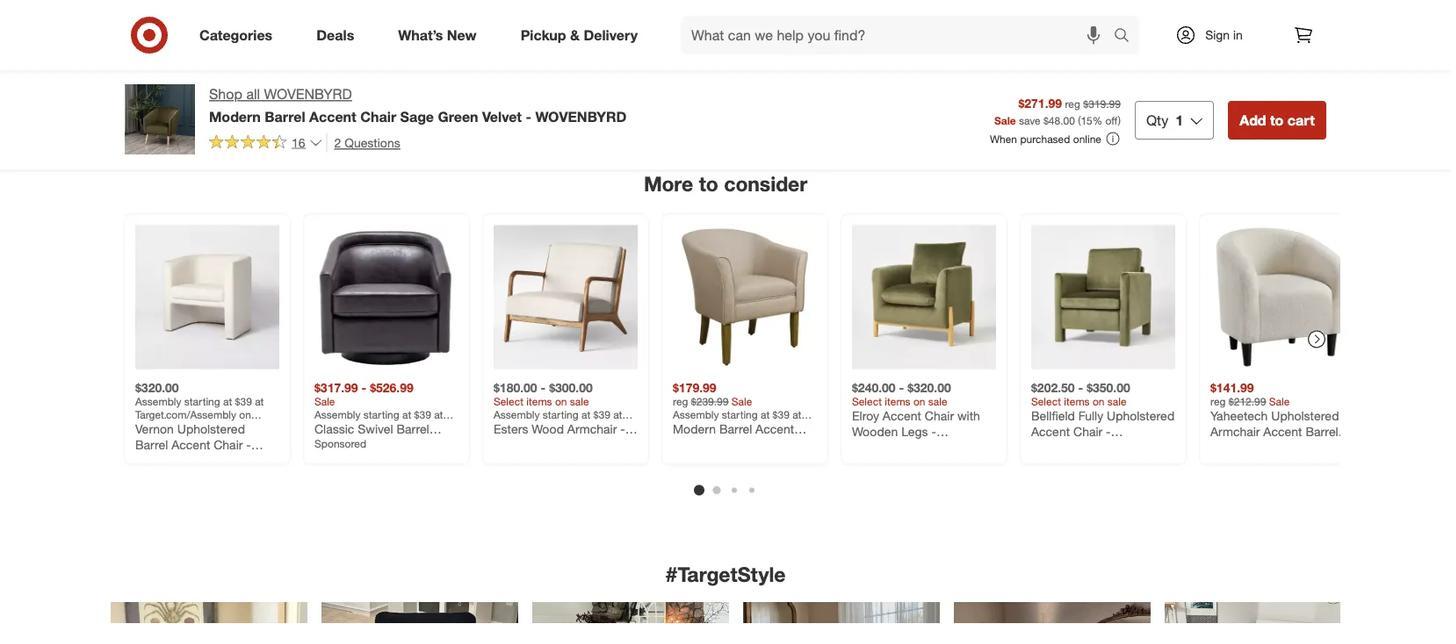 Task type: describe. For each thing, give the bounding box(es) containing it.
shop
[[209, 86, 242, 103]]

$
[[1044, 114, 1049, 127]]

items for $240.00
[[885, 396, 911, 409]]

deals
[[316, 26, 354, 44]]

what's
[[398, 26, 443, 44]]

reg for $141.99
[[1211, 396, 1226, 409]]

pickup & delivery
[[521, 26, 638, 44]]

$240.00
[[852, 380, 896, 396]]

starting
[[184, 396, 220, 409]]

categories
[[714, 35, 816, 59]]

purchased
[[1020, 132, 1071, 145]]

user image by @janib2191 image
[[322, 603, 518, 625]]

esters wood armchair - threshold™ image
[[494, 226, 638, 370]]

bedding
[[1042, 85, 1095, 102]]

sign in
[[1206, 27, 1243, 43]]

select for $240.00
[[852, 396, 882, 409]]

delivery
[[584, 26, 638, 44]]

$180.00
[[494, 380, 537, 396]]

sign
[[1206, 27, 1230, 43]]

qty 1
[[1147, 111, 1184, 129]]

(
[[1078, 114, 1081, 127]]

armchair
[[1211, 424, 1260, 440]]

reg for $271.99
[[1065, 97, 1081, 110]]

#targetstyle
[[666, 563, 786, 588]]

chairs
[[353, 85, 393, 102]]

categories
[[199, 26, 273, 44]]

green
[[438, 108, 478, 125]]

16
[[292, 135, 305, 150]]

accent inside $141.99 reg $212.99 sale yaheetech upholstered armchair accent barrel chair ivory
[[1264, 424, 1303, 440]]

save
[[1019, 114, 1041, 127]]

2 questions link
[[326, 133, 400, 153]]

what's new link
[[383, 16, 499, 54]]

pickup & delivery link
[[506, 16, 660, 54]]

$526.99
[[370, 380, 414, 396]]

$320.00 inside $240.00 - $320.00 select items on sale
[[908, 380, 951, 396]]

upholstered
[[1272, 409, 1339, 424]]

items for $202.50
[[1064, 396, 1090, 409]]

What can we help you find? suggestions appear below search field
[[681, 16, 1118, 54]]

2 questions
[[334, 135, 400, 150]]

user image by @alyssajaclynhome image
[[954, 603, 1151, 625]]

classic swivel barrel chair - wovenbyrd image
[[315, 226, 459, 370]]

1 at from the left
[[223, 396, 232, 409]]

$320.00 inside $320.00 assembly starting at $39 at target.com/assembly  on select items
[[135, 380, 179, 396]]

$317.99 - $526.99 sale
[[315, 380, 414, 409]]

on for $320.00
[[914, 396, 926, 409]]

- inside shop all wovenbyrd modern barrel accent chair sage green velvet - wovenbyrd
[[526, 108, 532, 125]]

chair inside shop all wovenbyrd modern barrel accent chair sage green velvet - wovenbyrd
[[360, 108, 396, 125]]

chairs link
[[338, 74, 408, 113]]

$319.99
[[1084, 97, 1121, 110]]

1 vertical spatial wovenbyrd
[[535, 108, 627, 125]]

to for consider
[[699, 172, 719, 197]]

- for $202.50
[[1079, 380, 1084, 396]]

target.com/assembly
[[135, 409, 236, 422]]

items for $180.00
[[527, 396, 552, 409]]

user image by @inloveonorchard image
[[743, 603, 940, 625]]

sage
[[400, 108, 434, 125]]

on for $300.00
[[555, 396, 567, 409]]

search
[[1106, 28, 1148, 45]]

select for $202.50
[[1031, 396, 1061, 409]]

questions
[[345, 135, 400, 150]]

- for $180.00
[[541, 380, 546, 396]]

$212.99
[[1229, 396, 1266, 409]]

48.00
[[1049, 114, 1075, 127]]

search button
[[1106, 16, 1148, 58]]

yaheetech
[[1211, 409, 1268, 424]]

modern
[[209, 108, 261, 125]]

velvet
[[482, 108, 522, 125]]

)
[[1118, 114, 1121, 127]]

$240.00 - $320.00 select items on sale
[[852, 380, 951, 409]]

what's new
[[398, 26, 477, 44]]

&
[[570, 26, 580, 44]]

pickup
[[521, 26, 566, 44]]

yaheetech upholstered armchair accent barrel chair ivory image
[[1211, 226, 1355, 370]]

$317.99
[[315, 380, 358, 396]]

qty
[[1147, 111, 1169, 129]]

16 link
[[209, 133, 323, 154]]

ivory
[[1243, 440, 1270, 455]]

sale for $350.00
[[1108, 396, 1127, 409]]

when
[[990, 132, 1017, 145]]

all
[[246, 86, 260, 103]]

items inside $320.00 assembly starting at $39 at target.com/assembly  on select items
[[167, 422, 192, 435]]



Task type: locate. For each thing, give the bounding box(es) containing it.
chair inside $141.99 reg $212.99 sale yaheetech upholstered armchair accent barrel chair ivory
[[1211, 440, 1240, 455]]

sale inside $240.00 - $320.00 select items on sale
[[929, 396, 948, 409]]

more
[[644, 172, 693, 197]]

1 horizontal spatial to
[[1270, 111, 1284, 129]]

kids' bedding link
[[993, 74, 1110, 113]]

kids'
[[1008, 85, 1038, 102]]

select inside the $202.50 - $350.00 select items on sale
[[1031, 396, 1061, 409]]

2 horizontal spatial sale
[[1108, 396, 1127, 409]]

$202.50
[[1031, 380, 1075, 396]]

- right $202.50
[[1079, 380, 1084, 396]]

2 sale from the left
[[929, 396, 948, 409]]

barrel inside shop all wovenbyrd modern barrel accent chair sage green velvet - wovenbyrd
[[265, 108, 305, 125]]

%
[[1093, 114, 1103, 127]]

on for $350.00
[[1093, 396, 1105, 409]]

reg inside $179.99 reg $239.99 sale
[[673, 396, 688, 409]]

wovenbyrd right velvet
[[535, 108, 627, 125]]

to inside button
[[1270, 111, 1284, 129]]

reg inside $271.99 reg $319.99 sale save $ 48.00 ( 15 % off )
[[1065, 97, 1081, 110]]

off
[[1106, 114, 1118, 127]]

$141.99 reg $212.99 sale yaheetech upholstered armchair accent barrel chair ivory
[[1211, 380, 1339, 455]]

assembly
[[135, 396, 181, 409]]

sale for $271.99
[[995, 114, 1016, 127]]

on inside $320.00 assembly starting at $39 at target.com/assembly  on select items
[[239, 409, 251, 422]]

related categories
[[635, 35, 816, 59]]

1 horizontal spatial $320.00
[[908, 380, 951, 396]]

on right the $240.00
[[914, 396, 926, 409]]

chair down chairs
[[360, 108, 396, 125]]

on right starting
[[239, 409, 251, 422]]

on right $180.00
[[555, 396, 567, 409]]

0 horizontal spatial barrel
[[265, 108, 305, 125]]

$320.00 right the $240.00
[[908, 380, 951, 396]]

kids' bedding
[[1008, 85, 1095, 102]]

reg left '$212.99' at the right of the page
[[1211, 396, 1226, 409]]

- right velvet
[[526, 108, 532, 125]]

sale up when
[[995, 114, 1016, 127]]

15
[[1081, 114, 1093, 127]]

3 sale from the left
[[1108, 396, 1127, 409]]

wovenbyrd
[[264, 86, 352, 103], [535, 108, 627, 125]]

sale inside the $202.50 - $350.00 select items on sale
[[1108, 396, 1127, 409]]

sale right the $240.00
[[929, 396, 948, 409]]

items inside the $202.50 - $350.00 select items on sale
[[1064, 396, 1090, 409]]

at
[[223, 396, 232, 409], [255, 396, 264, 409]]

1 horizontal spatial wovenbyrd
[[535, 108, 627, 125]]

categories link
[[185, 16, 295, 54]]

-
[[526, 108, 532, 125], [362, 380, 367, 396], [541, 380, 546, 396], [899, 380, 904, 396], [1079, 380, 1084, 396]]

1 horizontal spatial barrel
[[1306, 424, 1339, 440]]

sponsored
[[315, 437, 367, 451]]

0 horizontal spatial accent
[[309, 108, 356, 125]]

sale inside $180.00 - $300.00 select items on sale
[[570, 396, 589, 409]]

related
[[635, 35, 709, 59]]

0 horizontal spatial to
[[699, 172, 719, 197]]

sale right '$212.99' at the right of the page
[[1269, 396, 1290, 409]]

select
[[494, 396, 524, 409], [852, 396, 882, 409], [1031, 396, 1061, 409]]

$271.99
[[1019, 95, 1062, 111]]

consider
[[724, 172, 808, 197]]

2 horizontal spatial select
[[1031, 396, 1061, 409]]

reg for $179.99
[[673, 396, 688, 409]]

$179.99 reg $239.99 sale
[[673, 380, 752, 409]]

image of modern barrel accent chair sage green velvet - wovenbyrd image
[[125, 84, 195, 155]]

3 select from the left
[[1031, 396, 1061, 409]]

to
[[1270, 111, 1284, 129], [699, 172, 719, 197]]

barrel inside $141.99 reg $212.99 sale yaheetech upholstered armchair accent barrel chair ivory
[[1306, 424, 1339, 440]]

select for $180.00
[[494, 396, 524, 409]]

select inside $240.00 - $320.00 select items on sale
[[852, 396, 882, 409]]

$179.99
[[673, 380, 717, 396]]

0 horizontal spatial wovenbyrd
[[264, 86, 352, 103]]

- right the $240.00
[[899, 380, 904, 396]]

select inside $180.00 - $300.00 select items on sale
[[494, 396, 524, 409]]

1 select from the left
[[494, 396, 524, 409]]

sale for $179.99
[[732, 396, 752, 409]]

0 vertical spatial wovenbyrd
[[264, 86, 352, 103]]

sale
[[570, 396, 589, 409], [929, 396, 948, 409], [1108, 396, 1127, 409]]

1 horizontal spatial select
[[852, 396, 882, 409]]

0 horizontal spatial reg
[[673, 396, 688, 409]]

2 $320.00 from the left
[[908, 380, 951, 396]]

chair left 'ivory'
[[1211, 440, 1240, 455]]

sale for $300.00
[[570, 396, 589, 409]]

barrel right 'ivory'
[[1306, 424, 1339, 440]]

to right more
[[699, 172, 719, 197]]

1 horizontal spatial reg
[[1065, 97, 1081, 110]]

vernon upholstered barrel accent chair - threshold™ designed with studio mcgee image
[[135, 226, 279, 370]]

1 vertical spatial barrel
[[1306, 424, 1339, 440]]

$239.99
[[691, 396, 729, 409]]

items inside $180.00 - $300.00 select items on sale
[[527, 396, 552, 409]]

user image by @rokthehome image
[[532, 603, 729, 625]]

accent
[[309, 108, 356, 125], [1264, 424, 1303, 440]]

shop all wovenbyrd modern barrel accent chair sage green velvet - wovenbyrd
[[209, 86, 627, 125]]

barrel
[[265, 108, 305, 125], [1306, 424, 1339, 440]]

$320.00
[[135, 380, 179, 396], [908, 380, 951, 396]]

sale right $180.00
[[570, 396, 589, 409]]

1 sale from the left
[[570, 396, 589, 409]]

1 vertical spatial accent
[[1264, 424, 1303, 440]]

- inside $240.00 - $320.00 select items on sale
[[899, 380, 904, 396]]

wovenbyrd up the 16
[[264, 86, 352, 103]]

0 vertical spatial to
[[1270, 111, 1284, 129]]

to for cart
[[1270, 111, 1284, 129]]

items
[[527, 396, 552, 409], [885, 396, 911, 409], [1064, 396, 1090, 409], [167, 422, 192, 435]]

accent inside shop all wovenbyrd modern barrel accent chair sage green velvet - wovenbyrd
[[309, 108, 356, 125]]

to right "add"
[[1270, 111, 1284, 129]]

select
[[135, 422, 164, 435]]

sale inside $179.99 reg $239.99 sale
[[732, 396, 752, 409]]

on inside $240.00 - $320.00 select items on sale
[[914, 396, 926, 409]]

$202.50 - $350.00 select items on sale
[[1031, 380, 1131, 409]]

1 vertical spatial to
[[699, 172, 719, 197]]

- for $317.99
[[362, 380, 367, 396]]

- inside $180.00 - $300.00 select items on sale
[[541, 380, 546, 396]]

sale right $202.50
[[1108, 396, 1127, 409]]

online
[[1073, 132, 1102, 145]]

2
[[334, 135, 341, 150]]

reg left $239.99
[[673, 396, 688, 409]]

0 horizontal spatial at
[[223, 396, 232, 409]]

$320.00 assembly starting at $39 at target.com/assembly  on select items
[[135, 380, 264, 435]]

add to cart button
[[1228, 101, 1327, 140]]

$141.99
[[1211, 380, 1254, 396]]

in
[[1234, 27, 1243, 43]]

on inside the $202.50 - $350.00 select items on sale
[[1093, 396, 1105, 409]]

sale for $320.00
[[929, 396, 948, 409]]

sale inside $141.99 reg $212.99 sale yaheetech upholstered armchair accent barrel chair ivory
[[1269, 396, 1290, 409]]

sale inside $271.99 reg $319.99 sale save $ 48.00 ( 15 % off )
[[995, 114, 1016, 127]]

user image by @adendyut image
[[111, 603, 308, 625]]

1 horizontal spatial accent
[[1264, 424, 1303, 440]]

1 vertical spatial chair
[[1211, 440, 1240, 455]]

2 horizontal spatial reg
[[1211, 396, 1226, 409]]

accent down '$212.99' at the right of the page
[[1264, 424, 1303, 440]]

- right $180.00
[[541, 380, 546, 396]]

$271.99 reg $319.99 sale save $ 48.00 ( 15 % off )
[[995, 95, 1121, 127]]

2 select from the left
[[852, 396, 882, 409]]

reg up (
[[1065, 97, 1081, 110]]

when purchased online
[[990, 132, 1102, 145]]

barrel up the 16
[[265, 108, 305, 125]]

- inside the $202.50 - $350.00 select items on sale
[[1079, 380, 1084, 396]]

reg inside $141.99 reg $212.99 sale yaheetech upholstered armchair accent barrel chair ivory
[[1211, 396, 1226, 409]]

0 vertical spatial barrel
[[265, 108, 305, 125]]

$39
[[235, 396, 252, 409]]

sale for $317.99
[[315, 396, 335, 409]]

0 vertical spatial accent
[[309, 108, 356, 125]]

items inside $240.00 - $320.00 select items on sale
[[885, 396, 911, 409]]

$300.00
[[549, 380, 593, 396]]

- inside the '$317.99 - $526.99 sale'
[[362, 380, 367, 396]]

user image by @itslanejo image
[[1165, 603, 1362, 625]]

sale for $141.99
[[1269, 396, 1290, 409]]

at right $39
[[255, 396, 264, 409]]

sale right $239.99
[[732, 396, 752, 409]]

bellfield fully upholstered accent chair - threshold™ designed with studio mcgee image
[[1031, 226, 1176, 370]]

1 horizontal spatial sale
[[929, 396, 948, 409]]

$180.00 - $300.00 select items on sale
[[494, 380, 593, 409]]

at left $39
[[223, 396, 232, 409]]

elroy accent chair with wooden legs - threshold™ designed with studio mcgee image
[[852, 226, 996, 370]]

cart
[[1288, 111, 1315, 129]]

new
[[447, 26, 477, 44]]

add to cart
[[1240, 111, 1315, 129]]

sale inside the '$317.99 - $526.99 sale'
[[315, 396, 335, 409]]

modern barrel accent chair - homepop image
[[673, 226, 817, 370]]

- for $240.00
[[899, 380, 904, 396]]

reg
[[1065, 97, 1081, 110], [673, 396, 688, 409], [1211, 396, 1226, 409]]

deals link
[[302, 16, 376, 54]]

- right the $317.99
[[362, 380, 367, 396]]

2 at from the left
[[255, 396, 264, 409]]

accent up '2'
[[309, 108, 356, 125]]

1
[[1176, 111, 1184, 129]]

0 vertical spatial chair
[[360, 108, 396, 125]]

0 horizontal spatial select
[[494, 396, 524, 409]]

$320.00 up target.com/assembly
[[135, 380, 179, 396]]

on right $202.50
[[1093, 396, 1105, 409]]

add
[[1240, 111, 1267, 129]]

1 horizontal spatial at
[[255, 396, 264, 409]]

1 horizontal spatial chair
[[1211, 440, 1240, 455]]

0 horizontal spatial $320.00
[[135, 380, 179, 396]]

sign in link
[[1161, 16, 1270, 54]]

more to consider
[[644, 172, 808, 197]]

chair
[[360, 108, 396, 125], [1211, 440, 1240, 455]]

$350.00
[[1087, 380, 1131, 396]]

0 horizontal spatial chair
[[360, 108, 396, 125]]

0 horizontal spatial sale
[[570, 396, 589, 409]]

sale up sponsored
[[315, 396, 335, 409]]

on inside $180.00 - $300.00 select items on sale
[[555, 396, 567, 409]]

1 $320.00 from the left
[[135, 380, 179, 396]]



Task type: vqa. For each thing, say whether or not it's contained in the screenshot.
topmost gifts
no



